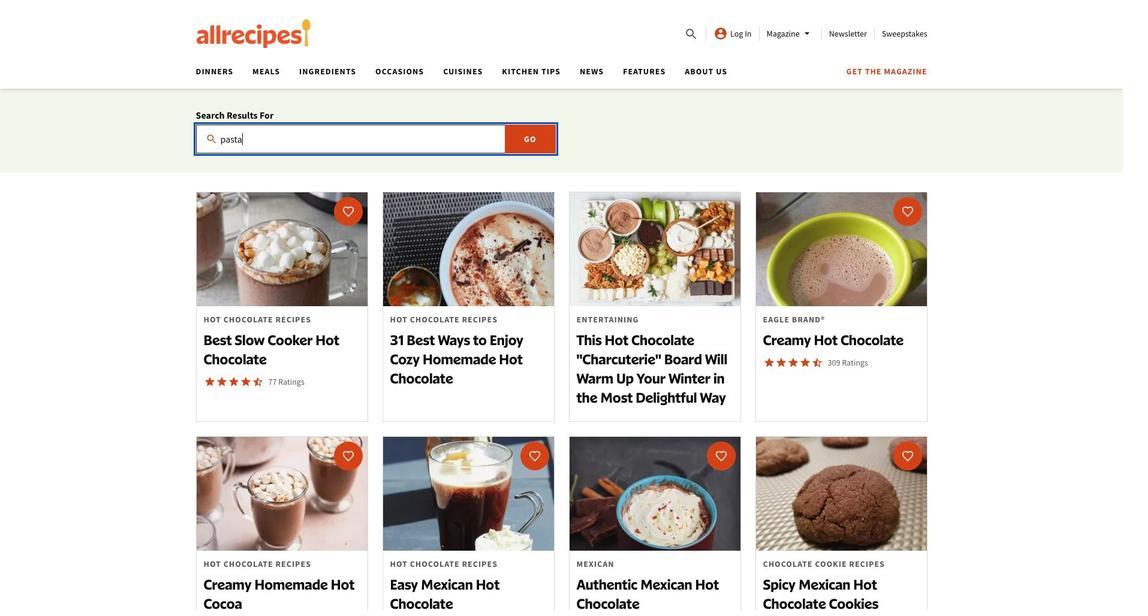 Task type: locate. For each thing, give the bounding box(es) containing it.
home image
[[196, 19, 311, 48]]

0 horizontal spatial save recipe image
[[342, 450, 354, 462]]

1 horizontal spatial save recipe image
[[902, 450, 914, 462]]

save recipe image
[[342, 450, 354, 462], [902, 450, 914, 462]]

None search field
[[196, 125, 556, 154]]

save recipe image
[[342, 206, 354, 218], [902, 206, 914, 218], [529, 450, 541, 462], [715, 450, 727, 462]]

banner
[[0, 0, 1124, 89]]

looking down at a hot chocolate charcuterie snack board with hot cocoa mixes, white and dark chocolate pieces, marshmallows, brie bites, nuts, snack mix, fruits, and whipped cream image
[[570, 193, 741, 307]]

star image
[[787, 357, 799, 369], [216, 376, 228, 388], [240, 376, 252, 388]]

Search text field
[[196, 125, 556, 154]]

main content
[[0, 89, 1124, 611]]

0 horizontal spatial star half image
[[252, 376, 264, 388]]

star image
[[763, 357, 775, 369], [775, 357, 787, 369], [799, 357, 811, 369], [204, 376, 216, 388], [228, 376, 240, 388]]

pumpkin spice hot chocolate with whipped cream in a white mug image
[[383, 193, 554, 307]]

caret_down image
[[800, 26, 814, 41]]

star half image
[[811, 357, 823, 369], [252, 376, 264, 388]]

0 vertical spatial star half image
[[811, 357, 823, 369]]

navigation
[[186, 62, 928, 89]]

1 vertical spatial star half image
[[252, 376, 264, 388]]



Task type: describe. For each thing, give the bounding box(es) containing it.
search image
[[685, 27, 699, 41]]

1 horizontal spatial star image
[[240, 376, 252, 388]]

a high angle view on three clear mugs of creamy homemade hot cocoa each topped with mini marshmallows. image
[[196, 437, 367, 551]]

search image
[[205, 133, 217, 145]]

2 save recipe image from the left
[[902, 450, 914, 462]]

2 horizontal spatial star image
[[787, 357, 799, 369]]

account image
[[714, 26, 728, 41]]

close up view of mexican hot chocolate in a glass with whipped cream and cream in a glass image
[[383, 437, 554, 551]]

1 horizontal spatial star half image
[[811, 357, 823, 369]]

a high angle view of a couple of clear mugs filled with creamy hot cocoa and topped with melting mini marshmallows. image
[[196, 193, 367, 307]]

1 save recipe image from the left
[[342, 450, 354, 462]]

0 horizontal spatial star image
[[216, 376, 228, 388]]



Task type: vqa. For each thing, say whether or not it's contained in the screenshot.
looking down at a hot chocolate charcuterie snack board with hot cocoa mixes, white and dark chocolate pieces, marshmallows, brie bites, nuts, snack mix, fruits, and whipped cream Image
yes



